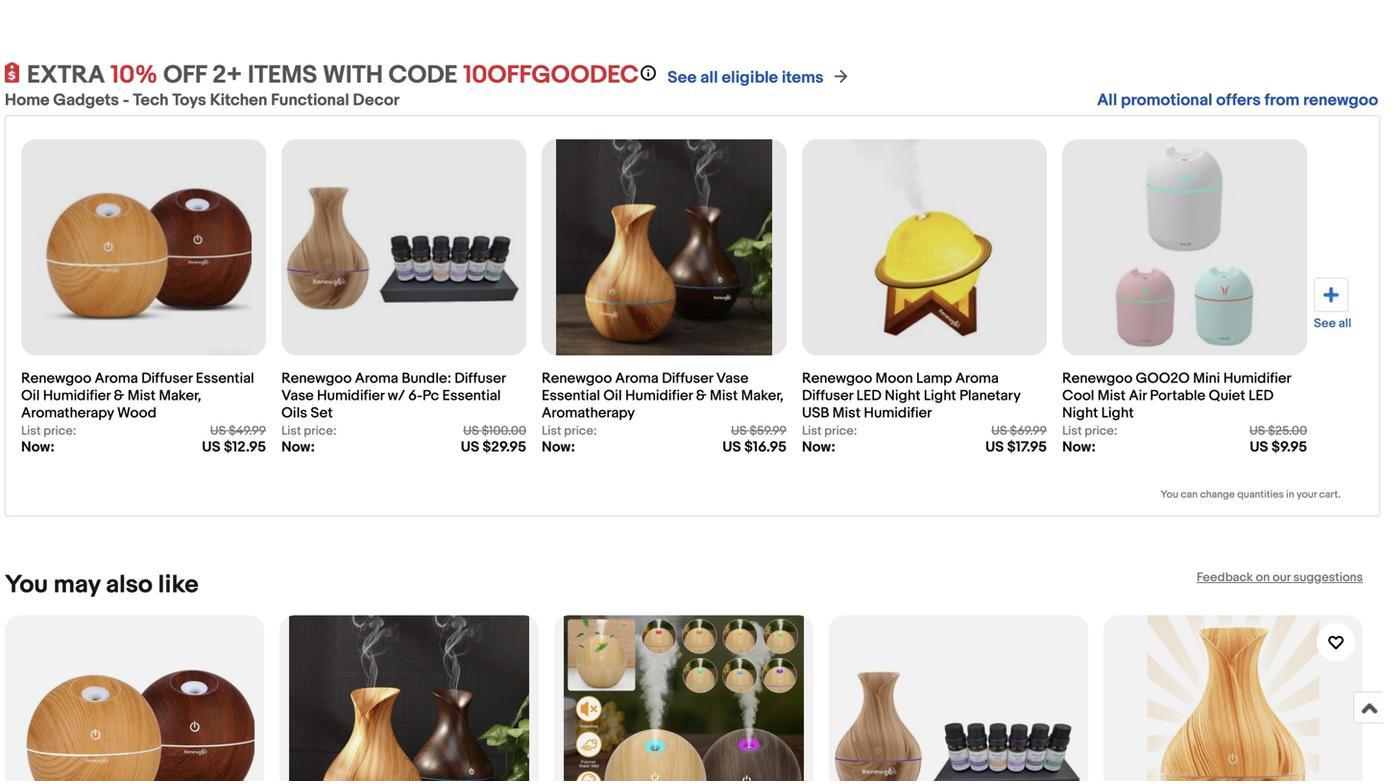 Task type: vqa. For each thing, say whether or not it's contained in the screenshot.
$5,495.00 'text box'
no



Task type: describe. For each thing, give the bounding box(es) containing it.
renewgoo aroma diffuser essential oil humidifier & mist maker, aromatherapy wood link
[[21, 360, 266, 424]]

change
[[1201, 489, 1236, 501]]

us for us $17.95
[[986, 439, 1004, 456]]

renewgoo aroma diffuser vase essential oil humidifier & mist maker, aromatherapy
[[542, 370, 784, 422]]

price: for oil
[[44, 424, 76, 439]]

renewgoo for diffuser
[[802, 370, 873, 387]]

now: for renewgoo aroma diffuser vase essential oil humidifier & mist maker, aromatherapy
[[542, 439, 576, 456]]

you for you may also like
[[5, 570, 48, 600]]

us $59.99
[[731, 424, 787, 439]]

cart.
[[1320, 489, 1341, 501]]

2+
[[212, 61, 242, 90]]

list price: for renewgoo aroma diffuser vase essential oil humidifier & mist maker, aromatherapy
[[542, 424, 597, 439]]

us for us $100.00
[[463, 424, 479, 439]]

promotional
[[1121, 90, 1213, 111]]

like
[[158, 570, 199, 600]]

feedback
[[1197, 570, 1254, 585]]

$12.95
[[224, 439, 266, 456]]

price: for essential
[[564, 424, 597, 439]]

off
[[163, 61, 207, 90]]

mist inside "renewgoo moon lamp aroma diffuser led night light planetary usb mist humidifier"
[[833, 405, 861, 422]]

list for renewgoo aroma diffuser vase essential oil humidifier & mist maker, aromatherapy
[[542, 424, 562, 439]]

renewgoo for cool
[[1063, 370, 1133, 387]]

aroma for w/
[[355, 370, 398, 387]]

us for us $12.95
[[202, 439, 221, 456]]

us for us $25.00
[[1250, 424, 1266, 439]]

led inside "renewgoo moon lamp aroma diffuser led night light planetary usb mist humidifier"
[[857, 387, 882, 405]]

$17.95
[[1008, 439, 1047, 456]]

all
[[1098, 90, 1118, 111]]

light inside "renewgoo moon lamp aroma diffuser led night light planetary usb mist humidifier"
[[924, 387, 957, 405]]

10offgoodec
[[463, 61, 639, 90]]

$59.99
[[750, 424, 787, 439]]

lamp
[[917, 370, 953, 387]]

diffuser inside renewgoo aroma bundle: diffuser vase humidifier w/ 6-pc essential oils set
[[455, 370, 506, 387]]

list price: for renewgoo aroma bundle: diffuser vase humidifier w/ 6-pc essential oils set
[[282, 424, 337, 439]]

quiet
[[1209, 387, 1246, 405]]

you can change quantities in your cart.
[[1161, 489, 1341, 501]]

list for renewgoo aroma bundle: diffuser vase humidifier w/ 6-pc essential oils set
[[282, 424, 301, 439]]

humidifier inside renewgoo aroma bundle: diffuser vase humidifier w/ 6-pc essential oils set
[[317, 387, 385, 405]]

quantities
[[1238, 489, 1284, 501]]

humidifier inside "renewgoo moon lamp aroma diffuser led night light planetary usb mist humidifier"
[[864, 405, 932, 422]]

night inside "renewgoo moon lamp aroma diffuser led night light planetary usb mist humidifier"
[[885, 387, 921, 405]]

renewgoo for essential
[[542, 370, 612, 387]]

items
[[782, 68, 824, 88]]

night inside renewgoo goo2o mini humidifier cool mist air portable quiet led night light
[[1063, 405, 1099, 422]]

toys
[[172, 90, 206, 111]]

all promotional offers from renewgoo link
[[1098, 90, 1379, 111]]

& inside renewgoo aroma diffuser essential oil humidifier & mist maker, aromatherapy wood
[[114, 387, 124, 405]]

us for us $59.99
[[731, 424, 747, 439]]

6-
[[408, 387, 423, 405]]

renewgoo
[[1304, 90, 1379, 111]]

w/
[[388, 387, 405, 405]]

list price: for renewgoo goo2o mini humidifier cool mist air portable quiet led night light
[[1063, 424, 1118, 439]]

portable
[[1150, 387, 1206, 405]]

humidifier inside renewgoo aroma diffuser essential oil humidifier & mist maker, aromatherapy wood
[[43, 387, 111, 405]]

-
[[123, 90, 129, 111]]

aroma inside "renewgoo moon lamp aroma diffuser led night light planetary usb mist humidifier"
[[956, 370, 999, 387]]

us $100.00
[[463, 424, 527, 439]]

$69.99
[[1010, 424, 1047, 439]]

usb
[[802, 405, 830, 422]]

renewgoo goo2o mini humidifier cool mist air portable quiet led night light
[[1063, 370, 1291, 422]]

eligible
[[722, 68, 779, 88]]

renewgoo aroma diffuser essential oil humidifier & mist maker, aromatherapy wood
[[21, 370, 254, 422]]

may
[[54, 570, 100, 600]]

oil inside renewgoo aroma diffuser vase essential oil humidifier & mist maker, aromatherapy
[[604, 387, 622, 405]]

light inside renewgoo goo2o mini humidifier cool mist air portable quiet led night light
[[1102, 405, 1134, 422]]

home gadgets - tech toys kitchen functional decor
[[5, 90, 400, 111]]

in
[[1287, 489, 1295, 501]]

us for us $69.99
[[992, 424, 1008, 439]]

feedback on our suggestions
[[1197, 570, 1363, 585]]

price: for vase
[[304, 424, 337, 439]]

functional
[[271, 90, 349, 111]]

on
[[1256, 570, 1270, 585]]

humidifier inside renewgoo aroma diffuser vase essential oil humidifier & mist maker, aromatherapy
[[626, 387, 693, 405]]

tech
[[133, 90, 169, 111]]

us for us $16.95
[[723, 439, 741, 456]]

us $9.95
[[1250, 439, 1308, 456]]

mini
[[1194, 370, 1221, 387]]

us $69.99
[[992, 424, 1047, 439]]

price: for cool
[[1085, 424, 1118, 439]]

list for renewgoo goo2o mini humidifier cool mist air portable quiet led night light
[[1063, 424, 1082, 439]]

items
[[248, 61, 317, 90]]



Task type: locate. For each thing, give the bounding box(es) containing it.
list price: down set
[[282, 424, 337, 439]]

feedback on our suggestions link
[[1197, 570, 1363, 585]]

light
[[924, 387, 957, 405], [1102, 405, 1134, 422]]

3 aroma from the left
[[615, 370, 659, 387]]

2 horizontal spatial essential
[[542, 387, 600, 405]]

0 horizontal spatial led
[[857, 387, 882, 405]]

us left $49.99
[[210, 424, 226, 439]]

you may also like
[[5, 570, 199, 600]]

aromatherapy inside renewgoo aroma diffuser essential oil humidifier & mist maker, aromatherapy wood
[[21, 405, 114, 422]]

see all eligible items link
[[668, 68, 824, 88]]

2 aromatherapy from the left
[[542, 405, 635, 422]]

us $49.99
[[210, 424, 266, 439]]

pc
[[423, 387, 439, 405]]

0 horizontal spatial night
[[885, 387, 921, 405]]

essential inside renewgoo aroma bundle: diffuser vase humidifier w/ 6-pc essential oils set
[[443, 387, 501, 405]]

night left air
[[1063, 405, 1099, 422]]

oils
[[282, 405, 307, 422]]

home
[[5, 90, 50, 111]]

1 list price: from the left
[[21, 424, 76, 439]]

$9.95
[[1272, 439, 1308, 456]]

diffuser inside renewgoo aroma diffuser vase essential oil humidifier & mist maker, aromatherapy
[[662, 370, 713, 387]]

2 now: from the left
[[282, 439, 315, 456]]

1 led from the left
[[857, 387, 882, 405]]

cool
[[1063, 387, 1095, 405]]

light right moon
[[924, 387, 957, 405]]

all
[[701, 68, 718, 88], [1339, 316, 1352, 331]]

see
[[668, 68, 697, 88], [1314, 316, 1337, 331]]

& inside renewgoo aroma diffuser vase essential oil humidifier & mist maker, aromatherapy
[[696, 387, 707, 405]]

essential inside renewgoo aroma diffuser vase essential oil humidifier & mist maker, aromatherapy
[[542, 387, 600, 405]]

from
[[1265, 90, 1300, 111]]

kitchen
[[210, 90, 267, 111]]

led inside renewgoo goo2o mini humidifier cool mist air portable quiet led night light
[[1249, 387, 1274, 405]]

you left can
[[1161, 489, 1179, 501]]

1 renewgoo from the left
[[21, 370, 91, 387]]

renewgoo for vase
[[282, 370, 352, 387]]

0 horizontal spatial essential
[[196, 370, 254, 387]]

planetary
[[960, 387, 1021, 405]]

maker, inside renewgoo aroma diffuser essential oil humidifier & mist maker, aromatherapy wood
[[159, 387, 201, 405]]

see all
[[1314, 316, 1352, 331]]

aroma inside renewgoo aroma bundle: diffuser vase humidifier w/ 6-pc essential oils set
[[355, 370, 398, 387]]

$25.00
[[1269, 424, 1308, 439]]

now: for renewgoo aroma bundle: diffuser vase humidifier w/ 6-pc essential oils set
[[282, 439, 315, 456]]

us $17.95
[[986, 439, 1047, 456]]

$29.95
[[483, 439, 527, 456]]

4 list price: from the left
[[802, 424, 858, 439]]

see for see all eligible items
[[668, 68, 697, 88]]

see all link
[[1314, 278, 1352, 331]]

maker, inside renewgoo aroma diffuser vase essential oil humidifier & mist maker, aromatherapy
[[741, 387, 784, 405]]

&
[[114, 387, 124, 405], [696, 387, 707, 405]]

us for us $9.95
[[1250, 439, 1269, 456]]

5 list price: from the left
[[1063, 424, 1118, 439]]

all inside see all link
[[1339, 316, 1352, 331]]

night
[[885, 387, 921, 405], [1063, 405, 1099, 422]]

us left $9.95
[[1250, 439, 1269, 456]]

us left $16.95
[[723, 439, 741, 456]]

price: down 'cool'
[[1085, 424, 1118, 439]]

1 now: from the left
[[21, 439, 55, 456]]

1 vertical spatial you
[[5, 570, 48, 600]]

us left $100.00
[[463, 424, 479, 439]]

led right "quiet"
[[1249, 387, 1274, 405]]

oil inside renewgoo aroma diffuser essential oil humidifier & mist maker, aromatherapy wood
[[21, 387, 40, 405]]

essential inside renewgoo aroma diffuser essential oil humidifier & mist maker, aromatherapy wood
[[196, 370, 254, 387]]

2 renewgoo from the left
[[282, 370, 352, 387]]

mist inside renewgoo aroma diffuser essential oil humidifier & mist maker, aromatherapy wood
[[128, 387, 156, 405]]

you left may
[[5, 570, 48, 600]]

price: down renewgoo aroma diffuser essential oil humidifier & mist maker, aromatherapy wood
[[44, 424, 76, 439]]

1 horizontal spatial you
[[1161, 489, 1179, 501]]

us left "$59.99"
[[731, 424, 747, 439]]

0 horizontal spatial light
[[924, 387, 957, 405]]

1 horizontal spatial &
[[696, 387, 707, 405]]

5 renewgoo from the left
[[1063, 370, 1133, 387]]

maker, up us $59.99
[[741, 387, 784, 405]]

us $25.00
[[1250, 424, 1308, 439]]

list price: right $100.00
[[542, 424, 597, 439]]

list price: for renewgoo aroma diffuser essential oil humidifier & mist maker, aromatherapy wood
[[21, 424, 76, 439]]

$100.00
[[482, 424, 527, 439]]

0 vertical spatial all
[[701, 68, 718, 88]]

diffuser inside "renewgoo moon lamp aroma diffuser led night light planetary usb mist humidifier"
[[802, 387, 854, 405]]

1 horizontal spatial vase
[[717, 370, 749, 387]]

list price: down renewgoo aroma diffuser essential oil humidifier & mist maker, aromatherapy wood
[[21, 424, 76, 439]]

can
[[1181, 489, 1198, 501]]

2 & from the left
[[696, 387, 707, 405]]

air
[[1129, 387, 1147, 405]]

us left $17.95
[[986, 439, 1004, 456]]

2 maker, from the left
[[741, 387, 784, 405]]

you
[[1161, 489, 1179, 501], [5, 570, 48, 600]]

2 list from the left
[[282, 424, 301, 439]]

0 horizontal spatial see
[[668, 68, 697, 88]]

$16.95
[[745, 439, 787, 456]]

5 list from the left
[[1063, 424, 1082, 439]]

wood
[[117, 405, 157, 422]]

3 list from the left
[[542, 424, 562, 439]]

extra 10% off 2+ items with code 10offgoodec
[[27, 61, 639, 90]]

price:
[[44, 424, 76, 439], [304, 424, 337, 439], [564, 424, 597, 439], [825, 424, 858, 439], [1085, 424, 1118, 439]]

1 & from the left
[[114, 387, 124, 405]]

vase inside renewgoo aroma diffuser vase essential oil humidifier & mist maker, aromatherapy
[[717, 370, 749, 387]]

see for see all
[[1314, 316, 1337, 331]]

diffuser inside renewgoo aroma diffuser essential oil humidifier & mist maker, aromatherapy wood
[[141, 370, 193, 387]]

us
[[210, 424, 226, 439], [463, 424, 479, 439], [731, 424, 747, 439], [992, 424, 1008, 439], [1250, 424, 1266, 439], [202, 439, 221, 456], [461, 439, 480, 456], [723, 439, 741, 456], [986, 439, 1004, 456], [1250, 439, 1269, 456]]

5 now: from the left
[[1063, 439, 1096, 456]]

2 price: from the left
[[304, 424, 337, 439]]

now: for renewgoo aroma diffuser essential oil humidifier & mist maker, aromatherapy wood
[[21, 439, 55, 456]]

price: down set
[[304, 424, 337, 439]]

us left $69.99
[[992, 424, 1008, 439]]

0 horizontal spatial you
[[5, 570, 48, 600]]

vase inside renewgoo aroma bundle: diffuser vase humidifier w/ 6-pc essential oils set
[[282, 387, 314, 405]]

1 horizontal spatial led
[[1249, 387, 1274, 405]]

price: right $100.00
[[564, 424, 597, 439]]

renewgoo inside renewgoo aroma bundle: diffuser vase humidifier w/ 6-pc essential oils set
[[282, 370, 352, 387]]

aromatherapy
[[21, 405, 114, 422], [542, 405, 635, 422]]

4 aroma from the left
[[956, 370, 999, 387]]

price: for diffuser
[[825, 424, 858, 439]]

bundle:
[[402, 370, 452, 387]]

renewgoo moon lamp aroma diffuser led night light planetary usb mist humidifier
[[802, 370, 1021, 422]]

0 vertical spatial see
[[668, 68, 697, 88]]

aromatherapy inside renewgoo aroma diffuser vase essential oil humidifier & mist maker, aromatherapy
[[542, 405, 635, 422]]

1 aroma from the left
[[95, 370, 138, 387]]

humidifier inside renewgoo goo2o mini humidifier cool mist air portable quiet led night light
[[1224, 370, 1291, 387]]

us $12.95
[[202, 439, 266, 456]]

extra
[[27, 61, 105, 90]]

see all eligible items
[[668, 68, 824, 88]]

price: down usb
[[825, 424, 858, 439]]

aroma inside renewgoo aroma diffuser vase essential oil humidifier & mist maker, aromatherapy
[[615, 370, 659, 387]]

5 price: from the left
[[1085, 424, 1118, 439]]

renewgoo goo2o mini humidifier cool mist air portable quiet led night light link
[[1063, 360, 1308, 424]]

list price: down usb
[[802, 424, 858, 439]]

0 horizontal spatial aromatherapy
[[21, 405, 114, 422]]

renewgoo
[[21, 370, 91, 387], [282, 370, 352, 387], [542, 370, 612, 387], [802, 370, 873, 387], [1063, 370, 1133, 387]]

us left $12.95
[[202, 439, 221, 456]]

list
[[5, 600, 1379, 781]]

4 price: from the left
[[825, 424, 858, 439]]

us $29.95
[[461, 439, 527, 456]]

us $16.95
[[723, 439, 787, 456]]

0 horizontal spatial maker,
[[159, 387, 201, 405]]

now:
[[21, 439, 55, 456], [282, 439, 315, 456], [542, 439, 576, 456], [802, 439, 836, 456], [1063, 439, 1096, 456]]

0 horizontal spatial &
[[114, 387, 124, 405]]

1 horizontal spatial night
[[1063, 405, 1099, 422]]

4 renewgoo from the left
[[802, 370, 873, 387]]

renewgoo for oil
[[21, 370, 91, 387]]

us for us $29.95
[[461, 439, 480, 456]]

3 renewgoo from the left
[[542, 370, 612, 387]]

mist inside renewgoo aroma diffuser vase essential oil humidifier & mist maker, aromatherapy
[[710, 387, 738, 405]]

code
[[389, 61, 458, 90]]

all promotional offers from renewgoo
[[1098, 90, 1379, 111]]

us for us $49.99
[[210, 424, 226, 439]]

all for see all
[[1339, 316, 1352, 331]]

suggestions
[[1294, 570, 1363, 585]]

list price: down 'cool'
[[1063, 424, 1118, 439]]

1 oil from the left
[[21, 387, 40, 405]]

0 vertical spatial you
[[1161, 489, 1179, 501]]

4 now: from the left
[[802, 439, 836, 456]]

renewgoo moon lamp aroma diffuser led night light planetary usb mist humidifier link
[[802, 360, 1047, 424]]

decor
[[353, 90, 400, 111]]

now: for renewgoo goo2o mini humidifier cool mist air portable quiet led night light
[[1063, 439, 1096, 456]]

1 maker, from the left
[[159, 387, 201, 405]]

renewgoo aroma diffuser vase essential oil humidifier & mist maker, aromatherapy link
[[542, 360, 787, 424]]

10%
[[111, 61, 158, 90]]

now: for renewgoo moon lamp aroma diffuser led night light planetary usb mist humidifier
[[802, 439, 836, 456]]

your
[[1297, 489, 1317, 501]]

essential
[[196, 370, 254, 387], [443, 387, 501, 405], [542, 387, 600, 405]]

led
[[857, 387, 882, 405], [1249, 387, 1274, 405]]

us left $29.95
[[461, 439, 480, 456]]

0 horizontal spatial vase
[[282, 387, 314, 405]]

aroma inside renewgoo aroma diffuser essential oil humidifier & mist maker, aromatherapy wood
[[95, 370, 138, 387]]

0 horizontal spatial all
[[701, 68, 718, 88]]

renewgoo inside "renewgoo moon lamp aroma diffuser led night light planetary usb mist humidifier"
[[802, 370, 873, 387]]

list for renewgoo aroma diffuser essential oil humidifier & mist maker, aromatherapy wood
[[21, 424, 41, 439]]

you for you can change quantities in your cart.
[[1161, 489, 1179, 501]]

list for renewgoo moon lamp aroma diffuser led night light planetary usb mist humidifier
[[802, 424, 822, 439]]

renewgoo inside renewgoo aroma diffuser essential oil humidifier & mist maker, aromatherapy wood
[[21, 370, 91, 387]]

0 horizontal spatial oil
[[21, 387, 40, 405]]

3 now: from the left
[[542, 439, 576, 456]]

2 led from the left
[[1249, 387, 1274, 405]]

1 horizontal spatial aromatherapy
[[542, 405, 635, 422]]

1 price: from the left
[[44, 424, 76, 439]]

gadgets
[[53, 90, 119, 111]]

set
[[311, 405, 333, 422]]

led right usb
[[857, 387, 882, 405]]

1 list from the left
[[21, 424, 41, 439]]

humidifier
[[1224, 370, 1291, 387], [43, 387, 111, 405], [317, 387, 385, 405], [626, 387, 693, 405], [864, 405, 932, 422]]

our
[[1273, 570, 1291, 585]]

1 horizontal spatial all
[[1339, 316, 1352, 331]]

moon
[[876, 370, 913, 387]]

maker, right wood
[[159, 387, 201, 405]]

night left planetary
[[885, 387, 921, 405]]

2 list price: from the left
[[282, 424, 337, 439]]

3 price: from the left
[[564, 424, 597, 439]]

mist inside renewgoo goo2o mini humidifier cool mist air portable quiet led night light
[[1098, 387, 1126, 405]]

renewgoo aroma bundle: diffuser vase humidifier w/ 6-pc essential oils set link
[[282, 360, 527, 424]]

1 vertical spatial all
[[1339, 316, 1352, 331]]

renewgoo inside renewgoo goo2o mini humidifier cool mist air portable quiet led night light
[[1063, 370, 1133, 387]]

$49.99
[[229, 424, 266, 439]]

1 horizontal spatial see
[[1314, 316, 1337, 331]]

vase
[[717, 370, 749, 387], [282, 387, 314, 405]]

goo2o
[[1136, 370, 1190, 387]]

1 aromatherapy from the left
[[21, 405, 114, 422]]

1 horizontal spatial oil
[[604, 387, 622, 405]]

us left $25.00
[[1250, 424, 1266, 439]]

1 vertical spatial see
[[1314, 316, 1337, 331]]

3 list price: from the left
[[542, 424, 597, 439]]

with
[[323, 61, 383, 90]]

2 aroma from the left
[[355, 370, 398, 387]]

list price:
[[21, 424, 76, 439], [282, 424, 337, 439], [542, 424, 597, 439], [802, 424, 858, 439], [1063, 424, 1118, 439]]

1 horizontal spatial maker,
[[741, 387, 784, 405]]

aroma for humidifier
[[615, 370, 659, 387]]

mist
[[128, 387, 156, 405], [710, 387, 738, 405], [1098, 387, 1126, 405], [833, 405, 861, 422]]

4 list from the left
[[802, 424, 822, 439]]

offers
[[1217, 90, 1261, 111]]

aroma for &
[[95, 370, 138, 387]]

light right 'cool'
[[1102, 405, 1134, 422]]

renewgoo inside renewgoo aroma diffuser vase essential oil humidifier & mist maker, aromatherapy
[[542, 370, 612, 387]]

1 horizontal spatial essential
[[443, 387, 501, 405]]

diffuser
[[141, 370, 193, 387], [455, 370, 506, 387], [662, 370, 713, 387], [802, 387, 854, 405]]

renewgoo aroma bundle: diffuser vase humidifier w/ 6-pc essential oils set
[[282, 370, 506, 422]]

all for see all eligible items
[[701, 68, 718, 88]]

also
[[106, 570, 153, 600]]

list price: for renewgoo moon lamp aroma diffuser led night light planetary usb mist humidifier
[[802, 424, 858, 439]]

2 oil from the left
[[604, 387, 622, 405]]

1 horizontal spatial light
[[1102, 405, 1134, 422]]



